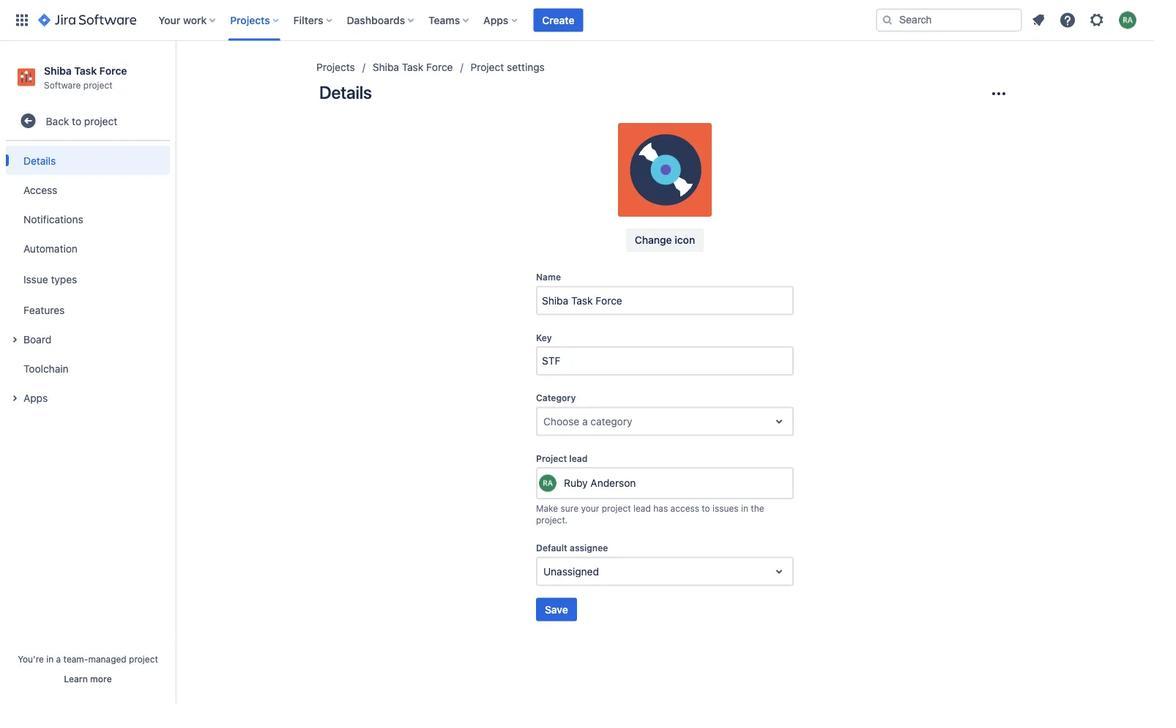 Task type: locate. For each thing, give the bounding box(es) containing it.
jira software image
[[38, 11, 136, 29], [38, 11, 136, 29]]

0 vertical spatial expand image
[[6, 331, 23, 349]]

help image
[[1059, 11, 1077, 29]]

expand image inside board button
[[6, 331, 23, 349]]

2 expand image from the top
[[6, 390, 23, 407]]

shiba up the software
[[44, 64, 72, 77]]

1 vertical spatial in
[[46, 654, 54, 664]]

lead left has at the bottom
[[634, 503, 651, 513]]

details link
[[6, 146, 170, 175]]

project
[[471, 61, 504, 73], [536, 453, 567, 464]]

shiba
[[373, 61, 399, 73], [44, 64, 72, 77]]

force up back to project link
[[99, 64, 127, 77]]

learn more
[[64, 674, 112, 684]]

automation link
[[6, 234, 170, 263]]

0 vertical spatial details
[[319, 82, 372, 103]]

projects inside dropdown button
[[230, 14, 270, 26]]

work
[[183, 14, 207, 26]]

group
[[6, 142, 170, 417]]

toolchain
[[23, 362, 69, 375]]

project left settings
[[471, 61, 504, 73]]

automation
[[23, 242, 78, 254]]

project
[[83, 80, 113, 90], [84, 115, 117, 127], [602, 503, 631, 513], [129, 654, 158, 664]]

1 vertical spatial details
[[23, 154, 56, 167]]

banner
[[0, 0, 1154, 41]]

projects right the work
[[230, 14, 270, 26]]

project down anderson
[[602, 503, 631, 513]]

in right you're
[[46, 654, 54, 664]]

make sure your project lead has access to issues in the project.
[[536, 503, 764, 525]]

a right "choose"
[[582, 415, 588, 427]]

types
[[51, 273, 77, 285]]

expand image down "features"
[[6, 331, 23, 349]]

more
[[90, 674, 112, 684]]

a left the team-
[[56, 654, 61, 664]]

your work
[[158, 14, 207, 26]]

details up access
[[23, 154, 56, 167]]

project up details link
[[84, 115, 117, 127]]

teams
[[429, 14, 460, 26]]

Name field
[[538, 288, 793, 314]]

notifications link
[[6, 205, 170, 234]]

create
[[542, 14, 575, 26]]

1 vertical spatial to
[[702, 503, 710, 513]]

default assignee
[[536, 543, 608, 553]]

projects
[[230, 14, 270, 26], [316, 61, 355, 73]]

0 horizontal spatial force
[[99, 64, 127, 77]]

project for project settings
[[471, 61, 504, 73]]

lead up ruby
[[569, 453, 588, 464]]

projects link
[[316, 59, 355, 76]]

notifications
[[23, 213, 83, 225]]

your work button
[[154, 8, 221, 32]]

issue types
[[23, 273, 77, 285]]

1 horizontal spatial shiba
[[373, 61, 399, 73]]

details down projects "link"
[[319, 82, 372, 103]]

toolchain link
[[6, 354, 170, 383]]

force
[[426, 61, 453, 73], [99, 64, 127, 77]]

apps
[[484, 14, 509, 26], [23, 392, 48, 404]]

choose a category
[[544, 415, 633, 427]]

ruby
[[564, 477, 588, 489]]

0 vertical spatial apps
[[484, 14, 509, 26]]

0 horizontal spatial to
[[72, 115, 81, 127]]

1 horizontal spatial project
[[536, 453, 567, 464]]

1 horizontal spatial lead
[[634, 503, 651, 513]]

project lead
[[536, 453, 588, 464]]

task
[[402, 61, 424, 73], [74, 64, 97, 77]]

settings
[[507, 61, 545, 73]]

task down primary element
[[402, 61, 424, 73]]

force inside the shiba task force link
[[426, 61, 453, 73]]

1 vertical spatial a
[[56, 654, 61, 664]]

primary element
[[9, 0, 876, 41]]

board button
[[6, 325, 170, 354]]

project for project lead
[[536, 453, 567, 464]]

1 vertical spatial apps
[[23, 392, 48, 404]]

0 horizontal spatial projects
[[230, 14, 270, 26]]

0 vertical spatial in
[[741, 503, 749, 513]]

learn more button
[[64, 673, 112, 685]]

1 horizontal spatial projects
[[316, 61, 355, 73]]

issue
[[23, 273, 48, 285]]

project avatar image
[[618, 123, 712, 217]]

1 vertical spatial lead
[[634, 503, 651, 513]]

projects down filters 'popup button'
[[316, 61, 355, 73]]

dashboards
[[347, 14, 405, 26]]

in
[[741, 503, 749, 513], [46, 654, 54, 664]]

dashboards button
[[343, 8, 420, 32]]

0 vertical spatial lead
[[569, 453, 588, 464]]

task inside shiba task force software project
[[74, 64, 97, 77]]

expand image
[[6, 331, 23, 349], [6, 390, 23, 407]]

project up ruby anderson icon
[[536, 453, 567, 464]]

expand image inside apps button
[[6, 390, 23, 407]]

1 horizontal spatial details
[[319, 82, 372, 103]]

project right the software
[[83, 80, 113, 90]]

1 horizontal spatial in
[[741, 503, 749, 513]]

unassigned
[[544, 565, 599, 578]]

shiba inside the shiba task force link
[[373, 61, 399, 73]]

to
[[72, 115, 81, 127], [702, 503, 710, 513]]

in left the at the right bottom
[[741, 503, 749, 513]]

0 horizontal spatial project
[[471, 61, 504, 73]]

ruby anderson image
[[539, 475, 557, 492]]

open image
[[771, 563, 788, 580]]

a
[[582, 415, 588, 427], [56, 654, 61, 664]]

project inside back to project link
[[84, 115, 117, 127]]

features link
[[6, 295, 170, 325]]

in inside make sure your project lead has access to issues in the project.
[[741, 503, 749, 513]]

force inside shiba task force software project
[[99, 64, 127, 77]]

1 vertical spatial projects
[[316, 61, 355, 73]]

lead
[[569, 453, 588, 464], [634, 503, 651, 513]]

expand image down toolchain
[[6, 390, 23, 407]]

0 vertical spatial project
[[471, 61, 504, 73]]

1 expand image from the top
[[6, 331, 23, 349]]

details inside details link
[[23, 154, 56, 167]]

shiba down 'dashboards' popup button
[[373, 61, 399, 73]]

project inside project settings link
[[471, 61, 504, 73]]

save button
[[536, 598, 577, 622]]

to left issues
[[702, 503, 710, 513]]

make
[[536, 503, 558, 513]]

project.
[[536, 515, 568, 525]]

1 vertical spatial project
[[536, 453, 567, 464]]

shiba task force link
[[373, 59, 453, 76]]

0 vertical spatial a
[[582, 415, 588, 427]]

0 horizontal spatial apps
[[23, 392, 48, 404]]

group containing details
[[6, 142, 170, 417]]

1 vertical spatial expand image
[[6, 390, 23, 407]]

0 horizontal spatial details
[[23, 154, 56, 167]]

more image
[[990, 85, 1008, 103]]

force down primary element
[[426, 61, 453, 73]]

1 horizontal spatial task
[[402, 61, 424, 73]]

projects for projects "link"
[[316, 61, 355, 73]]

issues
[[713, 503, 739, 513]]

shiba task force software project
[[44, 64, 127, 90]]

1 horizontal spatial apps
[[484, 14, 509, 26]]

to right 'back'
[[72, 115, 81, 127]]

task for shiba task force software project
[[74, 64, 97, 77]]

apps right teams dropdown button
[[484, 14, 509, 26]]

filters button
[[289, 8, 338, 32]]

0 horizontal spatial task
[[74, 64, 97, 77]]

team-
[[63, 654, 88, 664]]

shiba inside shiba task force software project
[[44, 64, 72, 77]]

icon
[[675, 234, 695, 246]]

0 horizontal spatial in
[[46, 654, 54, 664]]

1 horizontal spatial force
[[426, 61, 453, 73]]

details
[[319, 82, 372, 103], [23, 154, 56, 167]]

apps down toolchain
[[23, 392, 48, 404]]

name
[[536, 272, 561, 282]]

your
[[158, 14, 180, 26]]

task up the software
[[74, 64, 97, 77]]

appswitcher icon image
[[13, 11, 31, 29]]

0 vertical spatial projects
[[230, 14, 270, 26]]

0 horizontal spatial shiba
[[44, 64, 72, 77]]

0 vertical spatial to
[[72, 115, 81, 127]]

1 horizontal spatial to
[[702, 503, 710, 513]]



Task type: describe. For each thing, give the bounding box(es) containing it.
back
[[46, 115, 69, 127]]

shiba task force
[[373, 61, 453, 73]]

back to project link
[[6, 106, 170, 136]]

access link
[[6, 175, 170, 205]]

software
[[44, 80, 81, 90]]

to inside make sure your project lead has access to issues in the project.
[[702, 503, 710, 513]]

Default assignee text field
[[544, 564, 546, 579]]

the
[[751, 503, 764, 513]]

apps inside button
[[23, 392, 48, 404]]

back to project
[[46, 115, 117, 127]]

change icon
[[635, 234, 695, 246]]

banner containing your work
[[0, 0, 1154, 41]]

projects for projects dropdown button
[[230, 14, 270, 26]]

apps button
[[479, 8, 523, 32]]

project inside make sure your project lead has access to issues in the project.
[[602, 503, 631, 513]]

notifications image
[[1030, 11, 1048, 29]]

apps button
[[6, 383, 170, 413]]

Search field
[[876, 8, 1023, 32]]

your profile and settings image
[[1119, 11, 1137, 29]]

Key field
[[538, 348, 793, 374]]

access
[[671, 503, 700, 513]]

assignee
[[570, 543, 608, 553]]

sure
[[561, 503, 579, 513]]

project inside shiba task force software project
[[83, 80, 113, 90]]

task for shiba task force
[[402, 61, 424, 73]]

issue types link
[[6, 263, 170, 295]]

features
[[23, 304, 65, 316]]

key
[[536, 333, 552, 343]]

project settings link
[[471, 59, 545, 76]]

create button
[[534, 8, 583, 32]]

board
[[23, 333, 51, 345]]

settings image
[[1089, 11, 1106, 29]]

category
[[536, 393, 576, 403]]

expand image for board
[[6, 331, 23, 349]]

0 horizontal spatial a
[[56, 654, 61, 664]]

teams button
[[424, 8, 475, 32]]

shiba for shiba task force
[[373, 61, 399, 73]]

force for shiba task force software project
[[99, 64, 127, 77]]

project right managed
[[129, 654, 158, 664]]

force for shiba task force
[[426, 61, 453, 73]]

search image
[[882, 14, 894, 26]]

learn
[[64, 674, 88, 684]]

choose
[[544, 415, 580, 427]]

lead inside make sure your project lead has access to issues in the project.
[[634, 503, 651, 513]]

open image
[[771, 413, 788, 430]]

filters
[[293, 14, 323, 26]]

sidebar navigation image
[[160, 59, 192, 88]]

expand image for apps
[[6, 390, 23, 407]]

your
[[581, 503, 600, 513]]

change
[[635, 234, 672, 246]]

access
[[23, 184, 57, 196]]

you're in a team-managed project
[[18, 654, 158, 664]]

change icon button
[[626, 229, 704, 252]]

ruby anderson
[[564, 477, 636, 489]]

0 horizontal spatial lead
[[569, 453, 588, 464]]

shiba for shiba task force software project
[[44, 64, 72, 77]]

apps inside dropdown button
[[484, 14, 509, 26]]

anderson
[[591, 477, 636, 489]]

managed
[[88, 654, 126, 664]]

save
[[545, 604, 568, 616]]

1 horizontal spatial a
[[582, 415, 588, 427]]

Category text field
[[544, 414, 546, 429]]

you're
[[18, 654, 44, 664]]

category
[[591, 415, 633, 427]]

has
[[654, 503, 668, 513]]

project settings
[[471, 61, 545, 73]]

projects button
[[226, 8, 285, 32]]

default
[[536, 543, 568, 553]]

to inside back to project link
[[72, 115, 81, 127]]



Task type: vqa. For each thing, say whether or not it's contained in the screenshot.
'Issue' associated with Issue security schemes
no



